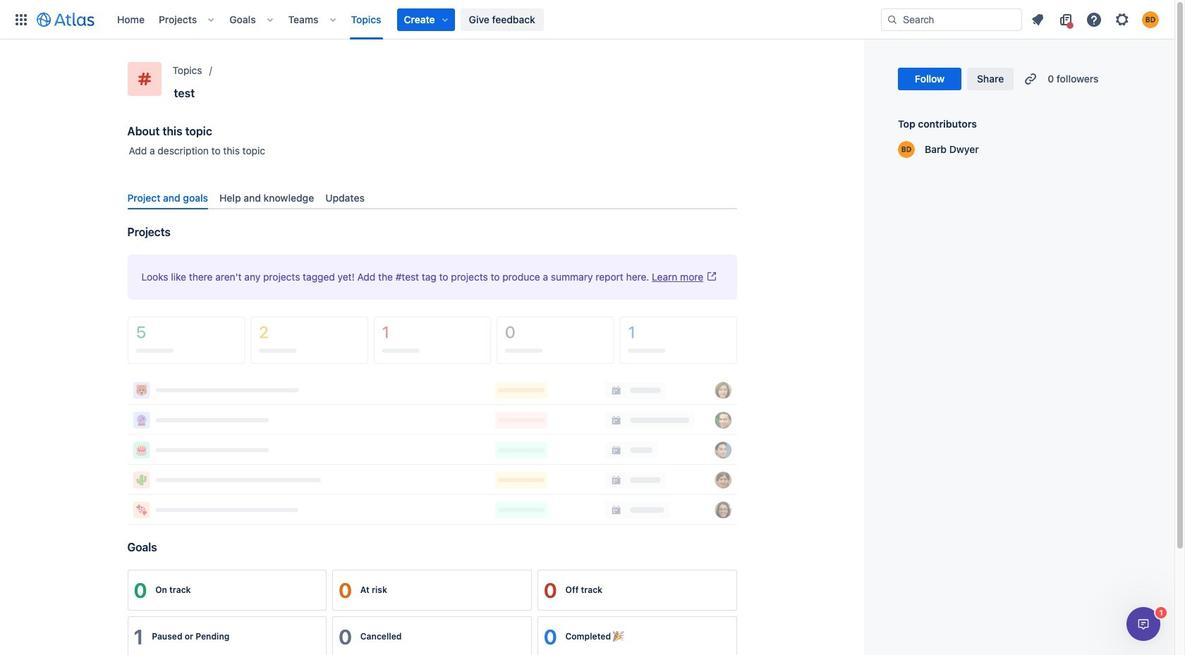 Task type: locate. For each thing, give the bounding box(es) containing it.
tab list
[[122, 186, 743, 210]]

account image
[[1143, 11, 1160, 28]]

settings image
[[1114, 11, 1131, 28]]

None search field
[[882, 8, 1023, 31]]

dialog
[[1127, 608, 1161, 642]]

help image
[[1086, 11, 1103, 28]]

banner
[[0, 0, 1175, 40]]



Task type: describe. For each thing, give the bounding box(es) containing it.
top element
[[8, 0, 882, 39]]

switch to... image
[[13, 11, 30, 28]]

notifications image
[[1030, 11, 1047, 28]]

learn more image
[[707, 271, 718, 282]]

search image
[[887, 14, 898, 25]]

Search field
[[882, 8, 1023, 31]]



Task type: vqa. For each thing, say whether or not it's contained in the screenshot.
Settings IMAGE at top right
yes



